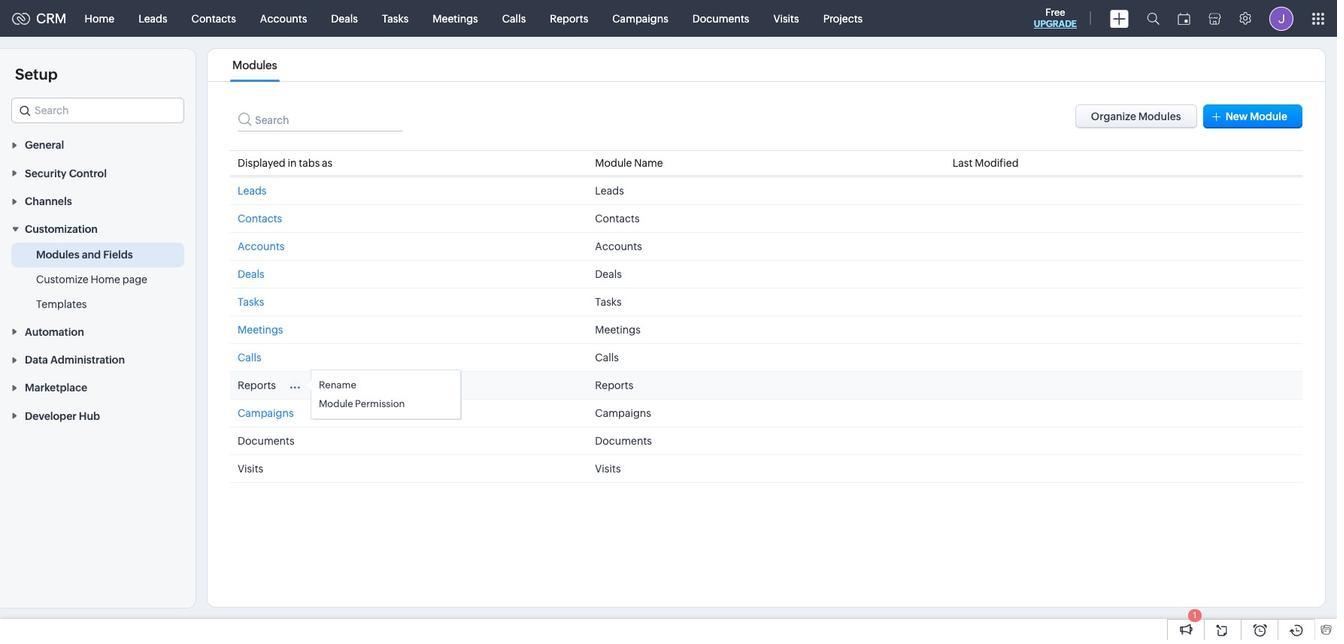 Task type: describe. For each thing, give the bounding box(es) containing it.
channels
[[25, 196, 72, 208]]

last
[[953, 157, 973, 169]]

reports link
[[538, 0, 600, 36]]

1 horizontal spatial documents
[[595, 435, 652, 448]]

2 horizontal spatial documents
[[693, 12, 749, 24]]

customize home page link
[[36, 273, 147, 288]]

setup
[[15, 65, 58, 83]]

developer hub
[[25, 410, 100, 422]]

0 horizontal spatial meetings
[[238, 324, 283, 336]]

projects link
[[811, 0, 875, 36]]

module for new module
[[1250, 111, 1288, 123]]

0 horizontal spatial deals
[[238, 269, 264, 281]]

administration
[[50, 354, 125, 366]]

new
[[1226, 111, 1248, 123]]

templates link
[[36, 297, 87, 312]]

developer
[[25, 410, 77, 422]]

customize home page
[[36, 274, 147, 286]]

1 horizontal spatial search text field
[[238, 105, 403, 132]]

calendar image
[[1178, 12, 1191, 24]]

general
[[25, 139, 64, 151]]

2 horizontal spatial visits
[[774, 12, 799, 24]]

crm link
[[12, 11, 67, 26]]

templates
[[36, 299, 87, 311]]

and
[[82, 249, 101, 261]]

0 horizontal spatial contacts
[[191, 12, 236, 24]]

1 horizontal spatial contacts
[[238, 213, 282, 225]]

customization
[[25, 224, 98, 236]]

home link
[[73, 0, 126, 36]]

automation
[[25, 326, 84, 338]]

security
[[25, 167, 67, 180]]

0 vertical spatial meetings link
[[421, 0, 490, 36]]

1 horizontal spatial leads
[[238, 185, 267, 197]]

0 horizontal spatial deals link
[[238, 269, 264, 281]]

1 horizontal spatial deals link
[[319, 0, 370, 36]]

free upgrade
[[1034, 7, 1077, 29]]

control
[[69, 167, 107, 180]]

0 vertical spatial accounts link
[[248, 0, 319, 36]]

customization region
[[0, 243, 196, 318]]

last modified
[[953, 157, 1019, 169]]

modules link
[[230, 59, 280, 71]]

as
[[322, 157, 333, 169]]

marketplace
[[25, 382, 87, 394]]

1 vertical spatial module
[[595, 157, 632, 169]]

1 horizontal spatial tasks link
[[370, 0, 421, 36]]

search element
[[1138, 0, 1169, 37]]

marketplace button
[[0, 374, 196, 402]]

visits link
[[761, 0, 811, 36]]

create menu image
[[1110, 9, 1129, 27]]

displayed
[[238, 157, 286, 169]]

2 horizontal spatial reports
[[595, 380, 634, 392]]

1 horizontal spatial meetings
[[433, 12, 478, 24]]

profile image
[[1270, 6, 1294, 30]]

displayed in tabs as
[[238, 157, 333, 169]]

free
[[1046, 7, 1065, 18]]

fields
[[103, 249, 133, 261]]

module name
[[595, 157, 663, 169]]

0 horizontal spatial meetings link
[[238, 324, 283, 336]]

1 horizontal spatial leads link
[[238, 185, 267, 197]]

profile element
[[1261, 0, 1303, 36]]

reports inside reports link
[[550, 12, 588, 24]]

2 horizontal spatial contacts
[[595, 213, 640, 225]]

1 vertical spatial calls link
[[238, 352, 261, 364]]

0 horizontal spatial calls
[[238, 352, 261, 364]]

data administration button
[[0, 346, 196, 374]]

crm
[[36, 11, 67, 26]]

modified
[[975, 157, 1019, 169]]

0 horizontal spatial campaigns link
[[238, 408, 294, 420]]

0 vertical spatial leads link
[[126, 0, 179, 36]]

0 vertical spatial campaigns link
[[600, 0, 681, 36]]

data administration
[[25, 354, 125, 366]]

hub
[[79, 410, 100, 422]]

data
[[25, 354, 48, 366]]

1 vertical spatial contacts link
[[238, 213, 282, 225]]

in
[[288, 157, 297, 169]]

2 horizontal spatial meetings
[[595, 324, 641, 336]]

home inside home link
[[85, 12, 114, 24]]



Task type: locate. For each thing, give the bounding box(es) containing it.
customization button
[[0, 215, 196, 243]]

2 horizontal spatial deals
[[595, 269, 622, 281]]

1 vertical spatial accounts link
[[238, 241, 285, 253]]

channels button
[[0, 187, 196, 215]]

modules for modules
[[232, 59, 277, 71]]

0 horizontal spatial documents
[[238, 435, 295, 448]]

contacts link
[[179, 0, 248, 36], [238, 213, 282, 225]]

contacts
[[191, 12, 236, 24], [238, 213, 282, 225], [595, 213, 640, 225]]

security control button
[[0, 159, 196, 187]]

module down rename
[[319, 399, 353, 410]]

contacts link down displayed
[[238, 213, 282, 225]]

2 vertical spatial module
[[319, 399, 353, 410]]

2 horizontal spatial leads
[[595, 185, 624, 197]]

2 horizontal spatial tasks
[[595, 296, 622, 308]]

modules and fields
[[36, 249, 133, 261]]

modules and fields link
[[36, 248, 133, 263]]

contacts up modules link
[[191, 12, 236, 24]]

create menu element
[[1101, 0, 1138, 36]]

1 vertical spatial meetings link
[[238, 324, 283, 336]]

home right crm
[[85, 12, 114, 24]]

module left name
[[595, 157, 632, 169]]

calls link
[[490, 0, 538, 36], [238, 352, 261, 364]]

0 horizontal spatial modules
[[36, 249, 79, 261]]

deals
[[331, 12, 358, 24], [238, 269, 264, 281], [595, 269, 622, 281]]

module right new
[[1250, 111, 1288, 123]]

meetings
[[433, 12, 478, 24], [238, 324, 283, 336], [595, 324, 641, 336]]

developer hub button
[[0, 402, 196, 430]]

campaigns link
[[600, 0, 681, 36], [238, 408, 294, 420]]

1 horizontal spatial meetings link
[[421, 0, 490, 36]]

general button
[[0, 131, 196, 159]]

0 vertical spatial home
[[85, 12, 114, 24]]

accounts link
[[248, 0, 319, 36], [238, 241, 285, 253]]

0 vertical spatial calls link
[[490, 0, 538, 36]]

contacts down module name
[[595, 213, 640, 225]]

0 horizontal spatial tasks link
[[238, 296, 264, 308]]

1
[[1193, 611, 1197, 620]]

0 horizontal spatial module
[[319, 399, 353, 410]]

1 horizontal spatial deals
[[331, 12, 358, 24]]

projects
[[823, 12, 863, 24]]

leads right home link
[[138, 12, 167, 24]]

security control
[[25, 167, 107, 180]]

module inside button
[[1250, 111, 1288, 123]]

tasks
[[382, 12, 409, 24], [238, 296, 264, 308], [595, 296, 622, 308]]

0 horizontal spatial leads link
[[126, 0, 179, 36]]

0 horizontal spatial reports
[[238, 380, 276, 392]]

modules inside customization region
[[36, 249, 79, 261]]

search text field up as
[[238, 105, 403, 132]]

0 vertical spatial deals link
[[319, 0, 370, 36]]

0 horizontal spatial calls link
[[238, 352, 261, 364]]

rename module permission
[[319, 380, 405, 410]]

contacts link up modules link
[[179, 0, 248, 36]]

0 horizontal spatial visits
[[238, 463, 263, 475]]

campaigns
[[612, 12, 668, 24], [238, 408, 294, 420], [595, 408, 651, 420]]

0 horizontal spatial tasks
[[238, 296, 264, 308]]

modules for modules and fields
[[36, 249, 79, 261]]

1 horizontal spatial modules
[[232, 59, 277, 71]]

1 horizontal spatial reports
[[550, 12, 588, 24]]

search image
[[1147, 12, 1160, 25]]

deals link
[[319, 0, 370, 36], [238, 269, 264, 281]]

module
[[1250, 111, 1288, 123], [595, 157, 632, 169], [319, 399, 353, 410]]

documents link
[[681, 0, 761, 36]]

module inside the rename module permission
[[319, 399, 353, 410]]

home down fields
[[91, 274, 120, 286]]

reports
[[550, 12, 588, 24], [238, 380, 276, 392], [595, 380, 634, 392]]

leads link
[[126, 0, 179, 36], [238, 185, 267, 197]]

calls
[[502, 12, 526, 24], [238, 352, 261, 364], [595, 352, 619, 364]]

leads
[[138, 12, 167, 24], [238, 185, 267, 197], [595, 185, 624, 197]]

0 vertical spatial tasks link
[[370, 0, 421, 36]]

0 vertical spatial contacts link
[[179, 0, 248, 36]]

search text field up general dropdown button
[[12, 99, 184, 123]]

automation button
[[0, 318, 196, 346]]

meetings link
[[421, 0, 490, 36], [238, 324, 283, 336]]

0 horizontal spatial leads
[[138, 12, 167, 24]]

2 horizontal spatial calls
[[595, 352, 619, 364]]

0 vertical spatial modules
[[232, 59, 277, 71]]

1 vertical spatial tasks link
[[238, 296, 264, 308]]

1 horizontal spatial module
[[595, 157, 632, 169]]

0 horizontal spatial search text field
[[12, 99, 184, 123]]

None field
[[11, 98, 184, 123]]

home inside customize home page link
[[91, 274, 120, 286]]

tabs
[[299, 157, 320, 169]]

customize
[[36, 274, 88, 286]]

leads down module name
[[595, 185, 624, 197]]

1 vertical spatial deals link
[[238, 269, 264, 281]]

1 vertical spatial home
[[91, 274, 120, 286]]

1 vertical spatial modules
[[36, 249, 79, 261]]

1 horizontal spatial calls
[[502, 12, 526, 24]]

Search text field
[[12, 99, 184, 123], [238, 105, 403, 132]]

1 vertical spatial leads link
[[238, 185, 267, 197]]

0 vertical spatial module
[[1250, 111, 1288, 123]]

modules
[[232, 59, 277, 71], [36, 249, 79, 261]]

leads down displayed
[[238, 185, 267, 197]]

contacts down displayed
[[238, 213, 282, 225]]

1 horizontal spatial campaigns link
[[600, 0, 681, 36]]

rename
[[319, 380, 356, 391]]

home
[[85, 12, 114, 24], [91, 274, 120, 286]]

1 horizontal spatial calls link
[[490, 0, 538, 36]]

tasks link
[[370, 0, 421, 36], [238, 296, 264, 308]]

new module
[[1226, 111, 1288, 123]]

accounts
[[260, 12, 307, 24], [238, 241, 285, 253], [595, 241, 642, 253]]

module for rename module permission
[[319, 399, 353, 410]]

1 horizontal spatial tasks
[[382, 12, 409, 24]]

page
[[122, 274, 147, 286]]

upgrade
[[1034, 19, 1077, 29]]

visits
[[774, 12, 799, 24], [238, 463, 263, 475], [595, 463, 621, 475]]

logo image
[[12, 12, 30, 24]]

2 horizontal spatial module
[[1250, 111, 1288, 123]]

1 horizontal spatial visits
[[595, 463, 621, 475]]

None button
[[1075, 105, 1197, 129]]

name
[[634, 157, 663, 169]]

new module button
[[1203, 105, 1303, 129]]

documents
[[693, 12, 749, 24], [238, 435, 295, 448], [595, 435, 652, 448]]

permission
[[355, 399, 405, 410]]

1 vertical spatial campaigns link
[[238, 408, 294, 420]]



Task type: vqa. For each thing, say whether or not it's contained in the screenshot.


